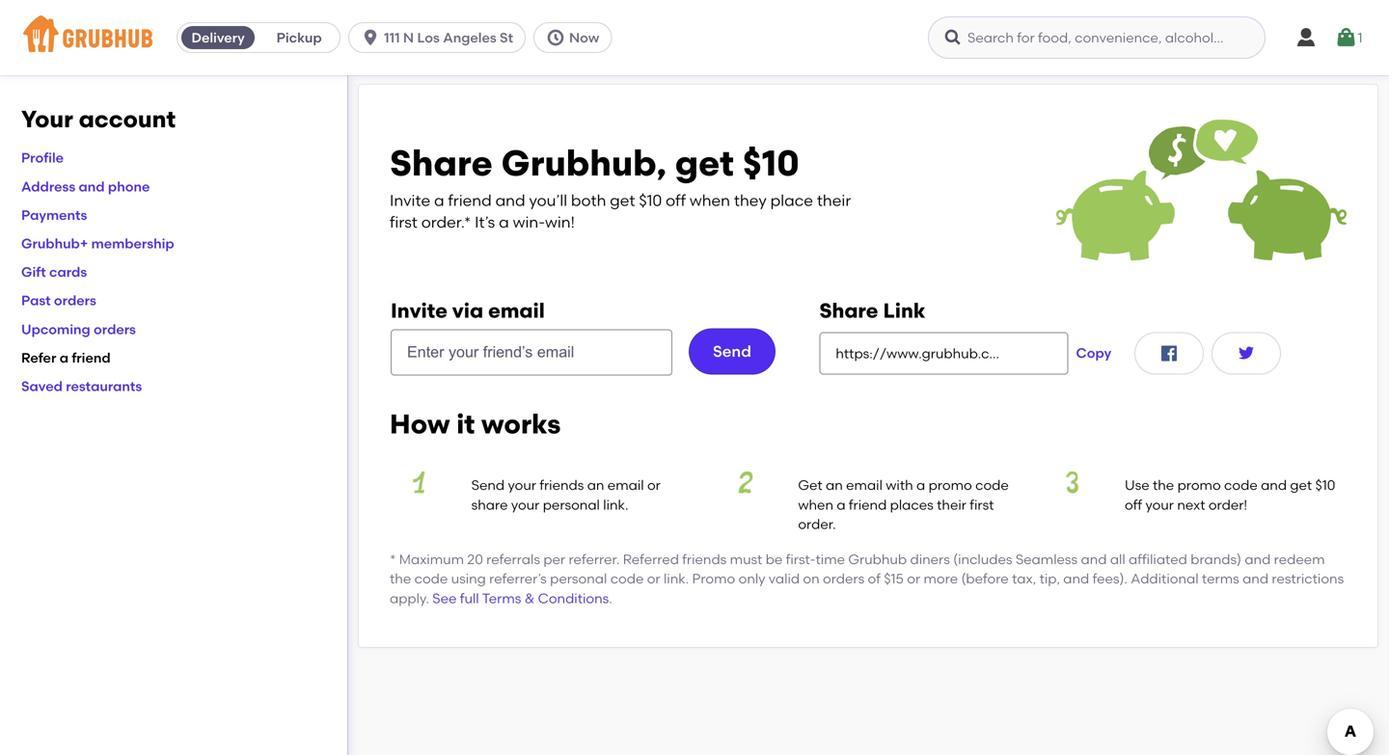 Task type: vqa. For each thing, say whether or not it's contained in the screenshot.
the Breakfast related to Breakfast Bowls
no



Task type: describe. For each thing, give the bounding box(es) containing it.
step 3 image
[[1044, 472, 1102, 494]]

invite inside "share grubhub, get $10 invite a friend and you'll both get $10 off when they place their first order.* it's a win-win!"
[[390, 191, 431, 210]]

places
[[890, 497, 934, 513]]

pickup button
[[259, 22, 340, 53]]

see
[[433, 591, 457, 607]]

a right with
[[917, 477, 926, 494]]

copy button
[[1069, 332, 1120, 375]]

invite via email
[[391, 298, 545, 323]]

promo inside the get an email with a promo code when a friend places their first order.
[[929, 477, 973, 494]]

step 2 image
[[717, 472, 775, 494]]

past orders link
[[21, 293, 96, 309]]

an inside the get an email with a promo code when a friend places their first order.
[[826, 477, 843, 494]]

friends inside send your friends an email or share your personal link.
[[540, 477, 584, 494]]

grubhub
[[849, 551, 907, 568]]

use the promo code and get $10 off your next order!
[[1125, 477, 1336, 513]]

address and phone link
[[21, 178, 150, 195]]

with
[[886, 477, 914, 494]]

refer a friend link
[[21, 350, 111, 366]]

and right tip,
[[1064, 571, 1090, 587]]

via
[[452, 298, 484, 323]]

win!
[[545, 213, 575, 232]]

membership
[[91, 235, 174, 252]]

link
[[884, 298, 926, 323]]

how
[[390, 408, 450, 440]]

first inside "share grubhub, get $10 invite a friend and you'll both get $10 off when they place their first order.* it's a win-win!"
[[390, 213, 418, 232]]

a right it's
[[499, 213, 509, 232]]

your account
[[21, 105, 176, 133]]

payments link
[[21, 207, 87, 223]]

fees).
[[1093, 571, 1128, 587]]

and left all
[[1081, 551, 1107, 568]]

email inside send your friends an email or share your personal link.
[[608, 477, 644, 494]]

*
[[390, 551, 396, 568]]

personal inside * maximum 20 referrals per referrer. referred friends must be first-time grubhub diners (includes seamless and all affiliated brands) and redeem the code using referrer's personal code or link. promo only valid on orders of $15 or more (before tax, tip, and fees). additional terms and restrictions apply.
[[550, 571, 607, 587]]

referrals
[[487, 551, 540, 568]]

1 horizontal spatial get
[[675, 142, 734, 185]]

profile
[[21, 150, 64, 166]]

1 horizontal spatial svg image
[[1235, 342, 1259, 365]]

full
[[460, 591, 479, 607]]

saved restaurants link
[[21, 378, 142, 395]]

use
[[1125, 477, 1150, 494]]

refer a friend
[[21, 350, 111, 366]]

win-
[[513, 213, 545, 232]]

code inside use the promo code and get $10 off your next order!
[[1225, 477, 1258, 494]]

friend inside "share grubhub, get $10 invite a friend and you'll both get $10 off when they place their first order.* it's a win-win!"
[[448, 191, 492, 210]]

saved
[[21, 378, 63, 395]]

(before
[[962, 571, 1009, 587]]

copy
[[1077, 345, 1112, 362]]

get inside use the promo code and get $10 off your next order!
[[1291, 477, 1313, 494]]

delivery button
[[178, 22, 259, 53]]

share link
[[820, 298, 926, 323]]

referred
[[623, 551, 679, 568]]

link. inside send your friends an email or share your personal link.
[[603, 497, 629, 513]]

the inside * maximum 20 referrals per referrer. referred friends must be first-time grubhub diners (includes seamless and all affiliated brands) and redeem the code using referrer's personal code or link. promo only valid on orders of $15 or more (before tax, tip, and fees). additional terms and restrictions apply.
[[390, 571, 411, 587]]

both
[[571, 191, 606, 210]]

send your friends an email or share your personal link.
[[472, 477, 661, 513]]

when inside "share grubhub, get $10 invite a friend and you'll both get $10 off when they place their first order.* it's a win-win!"
[[690, 191, 731, 210]]

1 vertical spatial $10
[[639, 191, 662, 210]]

conditions
[[538, 591, 609, 607]]

promo
[[692, 571, 736, 587]]

Search for food, convenience, alcohol... search field
[[928, 16, 1266, 59]]

111 n los angeles st
[[384, 29, 513, 46]]

brands)
[[1191, 551, 1242, 568]]

additional
[[1131, 571, 1199, 587]]

time
[[816, 551, 845, 568]]

$15
[[884, 571, 904, 587]]

email for invite via email
[[488, 298, 545, 323]]

111 n los angeles st button
[[348, 22, 534, 53]]

orders for upcoming orders
[[94, 321, 136, 338]]

order.*
[[421, 213, 471, 232]]

&
[[525, 591, 535, 607]]

when inside the get an email with a promo code when a friend places their first order.
[[798, 497, 834, 513]]

apply.
[[390, 591, 429, 607]]

share for link
[[820, 298, 879, 323]]

works
[[482, 408, 561, 440]]

personal inside send your friends an email or share your personal link.
[[543, 497, 600, 513]]

how it works
[[390, 408, 561, 440]]

see full terms & conditions link
[[433, 591, 609, 607]]

an inside send your friends an email or share your personal link.
[[587, 477, 605, 494]]

you'll
[[529, 191, 568, 210]]

step 1 image
[[390, 472, 448, 494]]

a up time at the right
[[837, 497, 846, 513]]

share for grubhub,
[[390, 142, 493, 185]]

and left phone
[[79, 178, 105, 195]]

saved restaurants
[[21, 378, 142, 395]]

place
[[771, 191, 814, 210]]

profile link
[[21, 150, 64, 166]]

the inside use the promo code and get $10 off your next order!
[[1153, 477, 1175, 494]]

diners
[[910, 551, 950, 568]]

get
[[798, 477, 823, 494]]

off inside use the promo code and get $10 off your next order!
[[1125, 497, 1143, 513]]

seamless
[[1016, 551, 1078, 568]]

1
[[1358, 29, 1363, 46]]

* maximum 20 referrals per referrer. referred friends must be first-time grubhub diners (includes seamless and all affiliated brands) and redeem the code using referrer's personal code or link. promo only valid on orders of $15 or more (before tax, tip, and fees). additional terms and restrictions apply.
[[390, 551, 1345, 607]]

20
[[467, 551, 483, 568]]

0 vertical spatial $10
[[743, 142, 800, 185]]

only
[[739, 571, 766, 587]]

using
[[451, 571, 486, 587]]

terms
[[482, 591, 521, 607]]

they
[[734, 191, 767, 210]]

maximum
[[399, 551, 464, 568]]

or right $15
[[907, 571, 921, 587]]

grubhub+ membership link
[[21, 235, 174, 252]]

orders for past orders
[[54, 293, 96, 309]]

get an email with a promo code when a friend places their first order.
[[798, 477, 1009, 533]]



Task type: locate. For each thing, give the bounding box(es) containing it.
their inside "share grubhub, get $10 invite a friend and you'll both get $10 off when they place their first order.* it's a win-win!"
[[817, 191, 851, 210]]

restaurants
[[66, 378, 142, 395]]

your
[[21, 105, 73, 133]]

and inside use the promo code and get $10 off your next order!
[[1261, 477, 1287, 494]]

1 vertical spatial first
[[970, 497, 994, 513]]

gift
[[21, 264, 46, 280]]

1 horizontal spatial email
[[608, 477, 644, 494]]

first up (includes
[[970, 497, 994, 513]]

upcoming
[[21, 321, 90, 338]]

.
[[609, 591, 613, 607]]

when
[[690, 191, 731, 210], [798, 497, 834, 513]]

svg image
[[361, 28, 380, 47], [1235, 342, 1259, 365]]

1 vertical spatial friend
[[72, 350, 111, 366]]

svg image
[[1295, 26, 1318, 49], [1335, 26, 1358, 49], [546, 28, 566, 47], [944, 28, 963, 47], [1158, 342, 1181, 365]]

Enter your friend's email email field
[[391, 329, 673, 376]]

personal up conditions
[[550, 571, 607, 587]]

tax,
[[1012, 571, 1037, 587]]

share up order.*
[[390, 142, 493, 185]]

1 horizontal spatial share
[[820, 298, 879, 323]]

off down use
[[1125, 497, 1143, 513]]

now
[[569, 29, 600, 46]]

referrer's
[[489, 571, 547, 587]]

the
[[1153, 477, 1175, 494], [390, 571, 411, 587]]

share grubhub, get $10 invite a friend and you'll both get $10 off when they place their first order.* it's a win-win!
[[390, 142, 851, 232]]

and up redeem
[[1261, 477, 1287, 494]]

or down "referred"
[[647, 571, 661, 587]]

0 vertical spatial first
[[390, 213, 418, 232]]

it's
[[475, 213, 495, 232]]

share
[[472, 497, 508, 513]]

1 vertical spatial their
[[937, 497, 967, 513]]

1 horizontal spatial friend
[[448, 191, 492, 210]]

$10
[[743, 142, 800, 185], [639, 191, 662, 210], [1316, 477, 1336, 494]]

0 horizontal spatial friend
[[72, 350, 111, 366]]

their
[[817, 191, 851, 210], [937, 497, 967, 513]]

0 horizontal spatial their
[[817, 191, 851, 210]]

2 vertical spatial friend
[[849, 497, 887, 513]]

2 an from the left
[[826, 477, 843, 494]]

0 horizontal spatial promo
[[929, 477, 973, 494]]

orders up upcoming orders link
[[54, 293, 96, 309]]

and up win-
[[496, 191, 526, 210]]

share inside "share grubhub, get $10 invite a friend and you'll both get $10 off when they place their first order.* it's a win-win!"
[[390, 142, 493, 185]]

per
[[544, 551, 566, 568]]

a
[[434, 191, 444, 210], [499, 213, 509, 232], [60, 350, 68, 366], [917, 477, 926, 494], [837, 497, 846, 513]]

2 horizontal spatial get
[[1291, 477, 1313, 494]]

send for send your friends an email or share your personal link.
[[472, 477, 505, 494]]

$10 up place
[[743, 142, 800, 185]]

or inside send your friends an email or share your personal link.
[[648, 477, 661, 494]]

code up (includes
[[976, 477, 1009, 494]]

los
[[417, 29, 440, 46]]

all
[[1111, 551, 1126, 568]]

a right refer on the top left of the page
[[60, 350, 68, 366]]

friend up it's
[[448, 191, 492, 210]]

svg image inside 111 n los angeles st button
[[361, 28, 380, 47]]

2 horizontal spatial friend
[[849, 497, 887, 513]]

2 horizontal spatial $10
[[1316, 477, 1336, 494]]

orders up 'refer a friend' link
[[94, 321, 136, 338]]

None text field
[[820, 332, 1069, 375]]

on
[[803, 571, 820, 587]]

share grubhub and save image
[[1057, 116, 1347, 262]]

1 horizontal spatial send
[[713, 342, 752, 361]]

friends down works
[[540, 477, 584, 494]]

0 horizontal spatial off
[[666, 191, 686, 210]]

grubhub,
[[501, 142, 667, 185]]

order!
[[1209, 497, 1248, 513]]

0 horizontal spatial get
[[610, 191, 635, 210]]

orders inside * maximum 20 referrals per referrer. referred friends must be first-time grubhub diners (includes seamless and all affiliated brands) and redeem the code using referrer's personal code or link. promo only valid on orders of $15 or more (before tax, tip, and fees). additional terms and restrictions apply.
[[823, 571, 865, 587]]

orders down time at the right
[[823, 571, 865, 587]]

friend down with
[[849, 497, 887, 513]]

1 vertical spatial invite
[[391, 298, 448, 323]]

0 horizontal spatial $10
[[639, 191, 662, 210]]

valid
[[769, 571, 800, 587]]

1 vertical spatial link.
[[664, 571, 689, 587]]

affiliated
[[1129, 551, 1188, 568]]

your right share
[[511, 497, 540, 513]]

the right use
[[1153, 477, 1175, 494]]

past orders
[[21, 293, 96, 309]]

1 vertical spatial off
[[1125, 497, 1143, 513]]

share left link
[[820, 298, 879, 323]]

email for get an email with a promo code when a friend places their first order.
[[846, 477, 883, 494]]

upcoming orders
[[21, 321, 136, 338]]

friend up the saved restaurants link
[[72, 350, 111, 366]]

0 horizontal spatial an
[[587, 477, 605, 494]]

promo
[[929, 477, 973, 494], [1178, 477, 1221, 494]]

personal
[[543, 497, 600, 513], [550, 571, 607, 587]]

1 horizontal spatial link.
[[664, 571, 689, 587]]

of
[[868, 571, 881, 587]]

2 horizontal spatial email
[[846, 477, 883, 494]]

or up "referred"
[[648, 477, 661, 494]]

1 vertical spatial get
[[610, 191, 635, 210]]

1 horizontal spatial friends
[[683, 551, 727, 568]]

1 vertical spatial the
[[390, 571, 411, 587]]

send
[[713, 342, 752, 361], [472, 477, 505, 494]]

link. inside * maximum 20 referrals per referrer. referred friends must be first-time grubhub diners (includes seamless and all affiliated brands) and redeem the code using referrer's personal code or link. promo only valid on orders of $15 or more (before tax, tip, and fees). additional terms and restrictions apply.
[[664, 571, 689, 587]]

0 horizontal spatial friends
[[540, 477, 584, 494]]

1 vertical spatial orders
[[94, 321, 136, 338]]

0 vertical spatial off
[[666, 191, 686, 210]]

0 vertical spatial friend
[[448, 191, 492, 210]]

0 horizontal spatial the
[[390, 571, 411, 587]]

1 button
[[1335, 20, 1363, 55]]

1 horizontal spatial first
[[970, 497, 994, 513]]

their right places
[[937, 497, 967, 513]]

1 vertical spatial friends
[[683, 551, 727, 568]]

an up referrer.
[[587, 477, 605, 494]]

when up order.
[[798, 497, 834, 513]]

your down works
[[508, 477, 537, 494]]

0 vertical spatial invite
[[390, 191, 431, 210]]

1 horizontal spatial their
[[937, 497, 967, 513]]

an
[[587, 477, 605, 494], [826, 477, 843, 494]]

main navigation navigation
[[0, 0, 1390, 75]]

send button
[[689, 328, 776, 375]]

email up 'enter your friend's email' email field
[[488, 298, 545, 323]]

1 promo from the left
[[929, 477, 973, 494]]

1 horizontal spatial $10
[[743, 142, 800, 185]]

promo inside use the promo code and get $10 off your next order!
[[1178, 477, 1221, 494]]

get up they
[[675, 142, 734, 185]]

code up the order!
[[1225, 477, 1258, 494]]

send inside send your friends an email or share your personal link.
[[472, 477, 505, 494]]

1 vertical spatial send
[[472, 477, 505, 494]]

2 vertical spatial $10
[[1316, 477, 1336, 494]]

$10 inside use the promo code and get $10 off your next order!
[[1316, 477, 1336, 494]]

1 horizontal spatial the
[[1153, 477, 1175, 494]]

0 vertical spatial get
[[675, 142, 734, 185]]

get
[[675, 142, 734, 185], [610, 191, 635, 210], [1291, 477, 1313, 494]]

n
[[403, 29, 414, 46]]

friends inside * maximum 20 referrals per referrer. referred friends must be first-time grubhub diners (includes seamless and all affiliated brands) and redeem the code using referrer's personal code or link. promo only valid on orders of $15 or more (before tax, tip, and fees). additional terms and restrictions apply.
[[683, 551, 727, 568]]

their right place
[[817, 191, 851, 210]]

0 vertical spatial share
[[390, 142, 493, 185]]

send for send
[[713, 342, 752, 361]]

0 vertical spatial personal
[[543, 497, 600, 513]]

terms
[[1202, 571, 1240, 587]]

payments
[[21, 207, 87, 223]]

0 horizontal spatial first
[[390, 213, 418, 232]]

2 promo from the left
[[1178, 477, 1221, 494]]

be
[[766, 551, 783, 568]]

get up redeem
[[1291, 477, 1313, 494]]

redeem
[[1274, 551, 1326, 568]]

address and phone
[[21, 178, 150, 195]]

off left they
[[666, 191, 686, 210]]

0 horizontal spatial svg image
[[361, 28, 380, 47]]

0 vertical spatial their
[[817, 191, 851, 210]]

restrictions
[[1272, 571, 1345, 587]]

promo up next
[[1178, 477, 1221, 494]]

get right both
[[610, 191, 635, 210]]

0 vertical spatial the
[[1153, 477, 1175, 494]]

and right terms
[[1243, 571, 1269, 587]]

off
[[666, 191, 686, 210], [1125, 497, 1143, 513]]

0 vertical spatial svg image
[[361, 28, 380, 47]]

1 horizontal spatial promo
[[1178, 477, 1221, 494]]

email inside the get an email with a promo code when a friend places their first order.
[[846, 477, 883, 494]]

email up "referred"
[[608, 477, 644, 494]]

and inside "share grubhub, get $10 invite a friend and you'll both get $10 off when they place their first order.* it's a win-win!"
[[496, 191, 526, 210]]

1 horizontal spatial when
[[798, 497, 834, 513]]

invite up order.*
[[390, 191, 431, 210]]

email left with
[[846, 477, 883, 494]]

grubhub+
[[21, 235, 88, 252]]

code inside the get an email with a promo code when a friend places their first order.
[[976, 477, 1009, 494]]

2 vertical spatial orders
[[823, 571, 865, 587]]

0 horizontal spatial send
[[472, 477, 505, 494]]

phone
[[108, 178, 150, 195]]

0 horizontal spatial share
[[390, 142, 493, 185]]

code down maximum
[[415, 571, 448, 587]]

1 vertical spatial personal
[[550, 571, 607, 587]]

gift cards
[[21, 264, 87, 280]]

friends
[[540, 477, 584, 494], [683, 551, 727, 568]]

first left order.*
[[390, 213, 418, 232]]

1 vertical spatial svg image
[[1235, 342, 1259, 365]]

2 vertical spatial get
[[1291, 477, 1313, 494]]

first inside the get an email with a promo code when a friend places their first order.
[[970, 497, 994, 513]]

0 horizontal spatial when
[[690, 191, 731, 210]]

(includes
[[954, 551, 1013, 568]]

0 vertical spatial orders
[[54, 293, 96, 309]]

1 an from the left
[[587, 477, 605, 494]]

send inside button
[[713, 342, 752, 361]]

referrer.
[[569, 551, 620, 568]]

1 horizontal spatial off
[[1125, 497, 1143, 513]]

your inside use the promo code and get $10 off your next order!
[[1146, 497, 1174, 513]]

now button
[[534, 22, 620, 53]]

and
[[79, 178, 105, 195], [496, 191, 526, 210], [1261, 477, 1287, 494], [1081, 551, 1107, 568], [1245, 551, 1271, 568], [1064, 571, 1090, 587], [1243, 571, 1269, 587]]

the down * at the bottom of page
[[390, 571, 411, 587]]

invite
[[390, 191, 431, 210], [391, 298, 448, 323]]

link.
[[603, 497, 629, 513], [664, 571, 689, 587]]

promo up places
[[929, 477, 973, 494]]

code up .
[[611, 571, 644, 587]]

first
[[390, 213, 418, 232], [970, 497, 994, 513]]

svg image inside now button
[[546, 28, 566, 47]]

1 vertical spatial share
[[820, 298, 879, 323]]

personal up per in the bottom of the page
[[543, 497, 600, 513]]

0 horizontal spatial email
[[488, 298, 545, 323]]

next
[[1178, 497, 1206, 513]]

grubhub+ membership
[[21, 235, 174, 252]]

invite left via
[[391, 298, 448, 323]]

their inside the get an email with a promo code when a friend places their first order.
[[937, 497, 967, 513]]

your down use
[[1146, 497, 1174, 513]]

0 vertical spatial friends
[[540, 477, 584, 494]]

0 horizontal spatial link.
[[603, 497, 629, 513]]

1 horizontal spatial an
[[826, 477, 843, 494]]

see full terms & conditions .
[[433, 591, 613, 607]]

friends up promo
[[683, 551, 727, 568]]

$10 up redeem
[[1316, 477, 1336, 494]]

tip,
[[1040, 571, 1061, 587]]

or
[[648, 477, 661, 494], [647, 571, 661, 587], [907, 571, 921, 587]]

0 vertical spatial when
[[690, 191, 731, 210]]

link. up referrer.
[[603, 497, 629, 513]]

upcoming orders link
[[21, 321, 136, 338]]

st
[[500, 29, 513, 46]]

0 vertical spatial send
[[713, 342, 752, 361]]

and right brands)
[[1245, 551, 1271, 568]]

a up order.*
[[434, 191, 444, 210]]

account
[[79, 105, 176, 133]]

when left they
[[690, 191, 731, 210]]

svg image inside "1" button
[[1335, 26, 1358, 49]]

link. down "referred"
[[664, 571, 689, 587]]

gift cards link
[[21, 264, 87, 280]]

1 vertical spatial when
[[798, 497, 834, 513]]

off inside "share grubhub, get $10 invite a friend and you'll both get $10 off when they place their first order.* it's a win-win!"
[[666, 191, 686, 210]]

past
[[21, 293, 51, 309]]

an right get
[[826, 477, 843, 494]]

must
[[730, 551, 763, 568]]

first-
[[786, 551, 816, 568]]

friend inside the get an email with a promo code when a friend places their first order.
[[849, 497, 887, 513]]

$10 right both
[[639, 191, 662, 210]]

0 vertical spatial link.
[[603, 497, 629, 513]]



